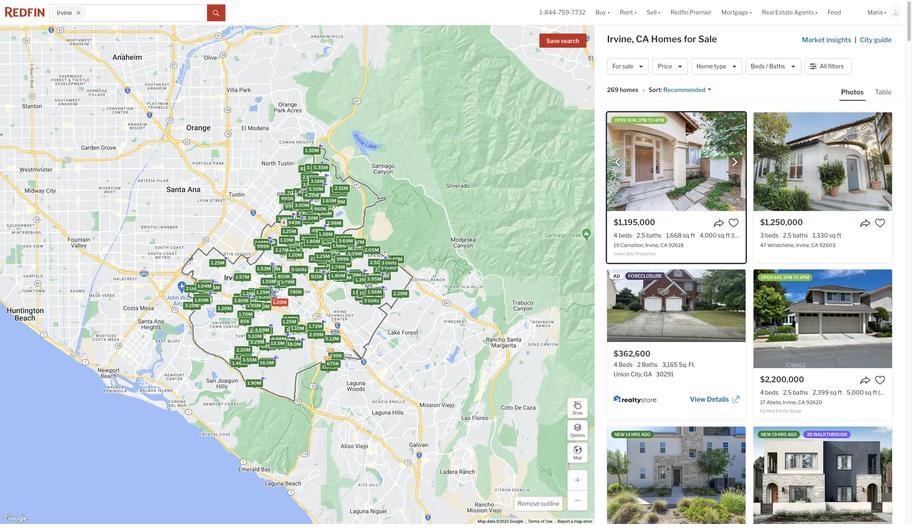 Task type: locate. For each thing, give the bounding box(es) containing it.
1.39m down 2.22m at the bottom left of page
[[368, 288, 382, 294]]

irvine, inside 19 carnation, irvine, ca 92618 sweet bay properties
[[646, 243, 660, 249]]

0 horizontal spatial 1.65m
[[195, 295, 209, 301]]

2.5 up windchime,
[[783, 232, 792, 239]]

1 horizontal spatial to
[[793, 275, 799, 280]]

estate left agents
[[776, 9, 793, 16]]

rent
[[620, 9, 633, 16]]

2.99m up the 1.68m
[[336, 235, 351, 241]]

0 horizontal spatial 1.59m
[[262, 279, 276, 285]]

premier
[[690, 9, 712, 16]]

1 vertical spatial 2.29m
[[250, 339, 264, 345]]

▾ right sell
[[658, 9, 661, 16]]

photo of 17 abeto, irvine, ca 92620 image
[[754, 270, 893, 369]]

for sale
[[613, 63, 634, 70]]

0 vertical spatial 2.29m
[[393, 291, 407, 297]]

estate down abeto, on the bottom right of page
[[776, 409, 789, 414]]

3.45m
[[306, 165, 321, 170]]

0 vertical spatial 1.20m
[[288, 252, 302, 258]]

1 ago from the left
[[641, 433, 651, 438]]

irvine, up properties
[[646, 243, 660, 249]]

0 horizontal spatial 4
[[614, 232, 618, 239]]

0 horizontal spatial (lot)
[[732, 232, 742, 239]]

1 horizontal spatial 999k
[[285, 204, 297, 209]]

1 vertical spatial 1.20m
[[273, 300, 287, 305]]

real inside real estate agents ▾ link
[[762, 9, 774, 16]]

1.80m down the 1.74m
[[331, 273, 345, 279]]

3 up 1.24m
[[200, 287, 203, 293]]

remove outline button
[[515, 497, 563, 511]]

0 vertical spatial 5 units
[[313, 236, 328, 241]]

▾ for maria ▾
[[884, 9, 887, 16]]

▾ right rent
[[634, 9, 637, 16]]

sort
[[649, 87, 661, 94]]

0 vertical spatial to
[[648, 118, 654, 123]]

search
[[561, 37, 580, 44]]

1.39m
[[355, 277, 369, 283], [368, 288, 382, 294]]

0 vertical spatial (lot)
[[732, 232, 742, 239]]

ca inside "17 abeto, irvine, ca 92620 k2 real estate group"
[[798, 400, 805, 406]]

sat,
[[774, 275, 783, 280]]

ago left 3d
[[788, 433, 797, 438]]

open left sun,
[[615, 118, 627, 123]]

1 vertical spatial 999k
[[257, 243, 269, 249]]

1 horizontal spatial 1.35m
[[358, 291, 371, 297]]

0 horizontal spatial hrs
[[632, 433, 640, 438]]

favorite button image
[[729, 218, 739, 229], [875, 218, 886, 229], [875, 375, 886, 386]]

2 new from the left
[[761, 433, 772, 438]]

0 horizontal spatial to
[[648, 118, 654, 123]]

1 horizontal spatial 850k
[[278, 274, 290, 280]]

estate inside "17 abeto, irvine, ca 92620 k2 real estate group"
[[776, 409, 789, 414]]

baths up 19 carnation, irvine, ca 92618 sweet bay properties
[[647, 232, 662, 239]]

1 vertical spatial 1.57m
[[236, 274, 249, 280]]

buy ▾
[[596, 9, 610, 16]]

to right "sat,"
[[793, 275, 799, 280]]

19 up sweet
[[614, 243, 620, 249]]

1 vertical spatial 4 beds
[[761, 389, 779, 396]]

3.55m
[[242, 357, 257, 363]]

favorite button checkbox for $2,200,000
[[875, 375, 886, 386]]

2.80m
[[234, 298, 248, 304]]

2,399
[[813, 389, 829, 396]]

1 vertical spatial 2.39m
[[292, 327, 307, 333]]

19 down abeto, on the bottom right of page
[[772, 433, 777, 438]]

previous button image
[[614, 158, 622, 166]]

5 down 499k
[[313, 236, 316, 241]]

958k
[[328, 273, 341, 279]]

2 hrs from the left
[[778, 433, 787, 438]]

1 new from the left
[[615, 433, 625, 438]]

2.60m
[[310, 256, 325, 262]]

map left data
[[478, 520, 486, 524]]

1 vertical spatial 1.58m
[[259, 267, 273, 273]]

1 vertical spatial 1.29m
[[256, 290, 270, 295]]

1 vertical spatial 1.59m
[[262, 279, 276, 285]]

4pm right "sat,"
[[800, 275, 810, 280]]

beds up 47
[[765, 232, 779, 239]]

photos
[[841, 88, 864, 96]]

1.65m down 4.58m
[[322, 198, 336, 204]]

1 vertical spatial 1.04m
[[322, 364, 336, 370]]

0 vertical spatial 4
[[614, 232, 618, 239]]

2.68m
[[347, 272, 361, 278]]

0 vertical spatial 1pm
[[638, 118, 647, 123]]

1.58m down 499k
[[302, 240, 315, 246]]

1.89m down 40
[[361, 297, 375, 303]]

16.0m
[[260, 360, 274, 366]]

0 horizontal spatial 5
[[291, 267, 294, 273]]

0 horizontal spatial 4pm
[[655, 118, 664, 123]]

1 vertical spatial 1pm
[[784, 275, 793, 280]]

group
[[790, 409, 802, 414]]

1.20m
[[288, 252, 302, 258], [273, 300, 287, 305], [218, 306, 231, 311]]

2.5 baths up 19 carnation, irvine, ca 92618 sweet bay properties
[[637, 232, 662, 239]]

1 horizontal spatial (lot)
[[879, 389, 889, 396]]

/
[[766, 63, 768, 70]]

ca down 1,330 at the right top
[[812, 243, 819, 249]]

1.29m right 725k
[[256, 290, 270, 295]]

google image
[[2, 514, 29, 525]]

1.70m
[[323, 236, 336, 242], [305, 240, 318, 245], [278, 275, 291, 281], [357, 294, 370, 300], [195, 297, 208, 303], [239, 312, 252, 317], [307, 324, 321, 330]]

0 vertical spatial 4pm
[[655, 118, 664, 123]]

(lot) down favorite button checkbox
[[732, 232, 742, 239]]

▾ right agents
[[815, 9, 818, 16]]

irvine, up group
[[783, 400, 797, 406]]

1.65m up 2.83m
[[257, 288, 271, 294]]

3.98m up 2.88m
[[306, 165, 320, 170]]

ca
[[636, 34, 649, 44], [661, 243, 668, 249], [812, 243, 819, 249], [798, 400, 805, 406]]

▾ for rent ▾
[[634, 9, 637, 16]]

0 horizontal spatial ago
[[641, 433, 651, 438]]

estate inside dropdown button
[[776, 9, 793, 16]]

hrs for 14
[[632, 433, 640, 438]]

feed
[[828, 9, 841, 16]]

1 horizontal spatial 1.28m
[[358, 291, 371, 297]]

0 vertical spatial 1.57m
[[351, 239, 364, 245]]

▾ for mortgage ▾
[[750, 9, 752, 16]]

1 horizontal spatial map
[[574, 456, 582, 461]]

4pm for open sun, 1pm to 4pm
[[655, 118, 664, 123]]

1 vertical spatial 1.89m
[[361, 297, 375, 303]]

0 horizontal spatial 2.29m
[[250, 339, 264, 345]]

2.50m
[[370, 259, 384, 265]]

1 horizontal spatial 19
[[772, 433, 777, 438]]

buy
[[596, 9, 606, 16]]

4
[[614, 232, 618, 239], [761, 389, 764, 396]]

1 horizontal spatial 1.60m
[[331, 267, 345, 272]]

0 horizontal spatial 999k
[[257, 243, 269, 249]]

1 vertical spatial 1.65m
[[257, 288, 271, 294]]

submit search image
[[213, 10, 220, 16]]

1.75m
[[258, 328, 271, 333]]

real
[[762, 9, 774, 16], [767, 409, 775, 414]]

1 horizontal spatial 1.57m
[[351, 239, 364, 245]]

0 vertical spatial 2.99m
[[336, 235, 351, 241]]

1 horizontal spatial 1.89m
[[361, 297, 375, 303]]

1 vertical spatial to
[[793, 275, 799, 280]]

1 vertical spatial 4
[[761, 389, 764, 396]]

0 horizontal spatial 1.20m
[[218, 306, 231, 311]]

1.55m up 2.17m
[[262, 240, 276, 245]]

4pm for open sat, 1pm to 4pm
[[800, 275, 810, 280]]

table
[[875, 88, 892, 96]]

2.25m
[[307, 213, 321, 219]]

map down the options
[[574, 456, 582, 461]]

▾ for buy ▾
[[608, 9, 610, 16]]

market insights | city guide
[[802, 36, 892, 44]]

1 vertical spatial 1.35m
[[261, 343, 275, 349]]

sq right 2,399 at the bottom right
[[830, 389, 837, 396]]

buy ▾ button
[[591, 0, 615, 25]]

ca up group
[[798, 400, 805, 406]]

2 favorite button checkbox from the top
[[875, 375, 886, 386]]

2.88m
[[302, 174, 317, 180]]

0 vertical spatial 2.39m
[[331, 199, 345, 205]]

3 ▾ from the left
[[658, 9, 661, 16]]

999k down 970k
[[285, 204, 297, 209]]

draw
[[573, 411, 583, 416]]

0 horizontal spatial 19
[[614, 243, 620, 249]]

1.04m up 1.24m
[[197, 283, 211, 289]]

3 up 2.49m
[[381, 260, 384, 266]]

0 vertical spatial 1.60m
[[331, 267, 345, 272]]

1.10m
[[280, 237, 293, 243], [255, 240, 268, 246], [267, 266, 280, 272], [291, 326, 304, 332]]

2.39m down 4.58m
[[331, 199, 345, 205]]

0 vertical spatial open
[[615, 118, 627, 123]]

0 horizontal spatial 2.39m
[[292, 327, 307, 333]]

1.10m up 898k
[[267, 266, 280, 272]]

1 horizontal spatial 2.99m
[[336, 235, 351, 241]]

1 horizontal spatial 2.29m
[[393, 291, 407, 297]]

0 horizontal spatial 1.29m
[[256, 290, 270, 295]]

2.5 down $2,200,000
[[783, 389, 792, 396]]

1,668
[[666, 232, 682, 239]]

irvine,
[[607, 34, 634, 44], [646, 243, 660, 249], [796, 243, 811, 249], [783, 400, 797, 406]]

1.89m up 2.25m
[[317, 206, 331, 212]]

2.29m down 1.67m
[[250, 339, 264, 345]]

92620
[[807, 400, 822, 406]]

price button
[[653, 58, 688, 75]]

sq up 92603 on the top of page
[[830, 232, 836, 239]]

favorite button image for $2,200,000
[[875, 375, 886, 386]]

baths for $1,250,000
[[793, 232, 808, 239]]

1.39m down 2.00m
[[355, 277, 369, 283]]

3.18m
[[310, 178, 324, 184], [319, 259, 333, 265]]

4 up sweet
[[614, 232, 618, 239]]

4.20m
[[305, 192, 319, 198]]

irvine, for 47 windchime, irvine, ca 92603
[[796, 243, 811, 249]]

0 vertical spatial 19
[[614, 243, 620, 249]]

open left "sat,"
[[761, 275, 773, 280]]

1 ▾ from the left
[[608, 9, 610, 16]]

irvine, ca homes for sale
[[607, 34, 717, 44]]

▾ right the mortgage
[[750, 9, 752, 16]]

for
[[684, 34, 697, 44]]

k2
[[761, 409, 766, 414]]

0 horizontal spatial 1.04m
[[197, 283, 211, 289]]

0 horizontal spatial 1.57m
[[236, 274, 249, 280]]

1 horizontal spatial 4pm
[[800, 275, 810, 280]]

0 vertical spatial 1.29m
[[325, 250, 339, 255]]

ca inside 19 carnation, irvine, ca 92618 sweet bay properties
[[661, 243, 668, 249]]

1 vertical spatial 850k
[[197, 298, 210, 304]]

1 horizontal spatial 1.04m
[[322, 364, 336, 370]]

2.5
[[637, 232, 645, 239], [783, 232, 792, 239], [783, 389, 792, 396]]

1.40m down the 1.74m
[[335, 273, 349, 279]]

None search field
[[86, 5, 207, 21]]

0 horizontal spatial map
[[478, 520, 486, 524]]

(lot) right 5,000
[[879, 389, 889, 396]]

ca left 92618
[[661, 243, 668, 249]]

recommended button
[[662, 86, 712, 94]]

real right mortgage ▾
[[762, 9, 774, 16]]

ad region
[[607, 270, 746, 421]]

1 vertical spatial estate
[[776, 409, 789, 414]]

2 horizontal spatial 1.65m
[[322, 198, 336, 204]]

beds up abeto, on the bottom right of page
[[766, 389, 779, 396]]

1 vertical spatial 19
[[772, 433, 777, 438]]

1 horizontal spatial 4
[[761, 389, 764, 396]]

1 hrs from the left
[[632, 433, 640, 438]]

1pm for sun,
[[638, 118, 647, 123]]

2 ago from the left
[[788, 433, 797, 438]]

0 horizontal spatial 1.58m
[[259, 267, 273, 273]]

1.25m
[[283, 228, 296, 234], [339, 245, 353, 251], [316, 254, 330, 259], [211, 260, 224, 266], [274, 274, 288, 280], [200, 284, 214, 290], [206, 285, 220, 291], [284, 316, 298, 322], [283, 319, 296, 325]]

0 horizontal spatial 1.55m
[[262, 240, 276, 245]]

1.29m up 935k
[[325, 250, 339, 255]]

ft left 5,000
[[838, 389, 843, 396]]

1.40m left 2.83m
[[235, 294, 249, 300]]

sq right the 1,668
[[683, 232, 690, 239]]

18.0m
[[287, 341, 301, 347]]

1 horizontal spatial 2.39m
[[331, 199, 345, 205]]

2 up 2.70m
[[186, 286, 189, 292]]

1.90m
[[247, 381, 261, 386]]

▾
[[608, 9, 610, 16], [634, 9, 637, 16], [658, 9, 661, 16], [750, 9, 752, 16], [815, 9, 818, 16], [884, 9, 887, 16]]

2.5 baths
[[637, 232, 662, 239], [783, 232, 808, 239], [783, 389, 808, 396]]

photo of 19 carnation, irvine, ca 92618 image
[[607, 113, 746, 211]]

favorite button checkbox for $1,250,000
[[875, 218, 886, 229]]

1.72m
[[309, 324, 322, 329]]

4pm
[[655, 118, 664, 123], [800, 275, 810, 280]]

beds up carnation,
[[619, 232, 632, 239]]

1 horizontal spatial 4 beds
[[761, 389, 779, 396]]

ft
[[691, 232, 695, 239], [726, 232, 730, 239], [837, 232, 842, 239], [838, 389, 843, 396], [873, 389, 878, 396]]

0 vertical spatial 5
[[313, 236, 316, 241]]

1.65m up 2.70m
[[195, 295, 209, 301]]

2 horizontal spatial 999k
[[337, 256, 349, 262]]

map inside button
[[574, 456, 582, 461]]

1 vertical spatial 5
[[291, 267, 294, 273]]

sale
[[623, 63, 634, 70]]

999k left 2.17m
[[257, 243, 269, 249]]

1 horizontal spatial 1pm
[[784, 275, 793, 280]]

1.57m up 725k
[[236, 274, 249, 280]]

47
[[761, 243, 767, 249]]

2.5 baths for $1,195,000
[[637, 232, 662, 239]]

1 horizontal spatial open
[[761, 275, 773, 280]]

3.98m down 2.88m
[[303, 181, 317, 187]]

sq for $1,195,000
[[683, 232, 690, 239]]

sq
[[683, 232, 690, 239], [718, 232, 725, 239], [830, 232, 836, 239], [830, 389, 837, 396], [865, 389, 872, 396]]

2.22m
[[363, 278, 377, 283]]

4 beds up carnation,
[[614, 232, 632, 239]]

favorite button checkbox
[[875, 218, 886, 229], [875, 375, 886, 386]]

2
[[381, 265, 384, 271], [199, 281, 202, 287], [205, 286, 208, 291], [186, 286, 189, 292]]

sale
[[699, 34, 717, 44]]

irvine, right windchime,
[[796, 243, 811, 249]]

3.98m
[[306, 165, 320, 170], [303, 181, 317, 187]]

ft for $2,200,000
[[838, 389, 843, 396]]

5 up '1.79m'
[[291, 267, 294, 273]]

beds
[[751, 63, 765, 70]]

1pm for sat,
[[784, 275, 793, 280]]

ca for 19 carnation, irvine, ca 92618 sweet bay properties
[[661, 243, 668, 249]]

new left "14"
[[615, 433, 625, 438]]

2.58m
[[362, 274, 376, 280]]

2 horizontal spatial 1.20m
[[288, 252, 302, 258]]

to for open sat, 1pm to 4pm
[[793, 275, 799, 280]]

5
[[313, 236, 316, 241], [291, 267, 294, 273]]

4 beds up abeto, on the bottom right of page
[[761, 389, 779, 396]]

feed button
[[823, 0, 863, 25]]

0 vertical spatial 1.59m
[[350, 272, 364, 278]]

3d walkthrough
[[807, 433, 848, 438]]

1 favorite button checkbox from the top
[[875, 218, 886, 229]]

2 up 4.15m
[[381, 265, 384, 271]]

map region
[[0, 8, 616, 525]]

0 vertical spatial 999k
[[285, 204, 297, 209]]

6 ▾ from the left
[[884, 9, 887, 16]]

47 windchime, irvine, ca 92603
[[761, 243, 836, 249]]

▾ right maria at right top
[[884, 9, 887, 16]]

269
[[607, 87, 619, 94]]

beds
[[619, 232, 632, 239], [765, 232, 779, 239], [766, 389, 779, 396]]

carnation,
[[621, 243, 645, 249]]

2.39m up 18.0m
[[292, 327, 307, 333]]

935k
[[323, 257, 335, 263]]

baths up 47 windchime, irvine, ca 92603
[[793, 232, 808, 239]]

ft left 4,000
[[691, 232, 695, 239]]

4 ▾ from the left
[[750, 9, 752, 16]]

new down k2
[[761, 433, 772, 438]]

ft right 1,330 at the right top
[[837, 232, 842, 239]]

1.55m up 3.09m
[[348, 244, 361, 250]]

baths up "17 abeto, irvine, ca 92620 k2 real estate group"
[[793, 389, 808, 396]]

baths for $1,195,000
[[647, 232, 662, 239]]

4 up 17
[[761, 389, 764, 396]]

▾ for sell ▾
[[658, 9, 661, 16]]

1 vertical spatial open
[[761, 275, 773, 280]]

to right sun,
[[648, 118, 654, 123]]

19 inside 19 carnation, irvine, ca 92618 sweet bay properties
[[614, 243, 620, 249]]

all filters
[[820, 63, 844, 70]]

1 vertical spatial 1.40m
[[235, 294, 249, 300]]

0 horizontal spatial open
[[615, 118, 627, 123]]

5,000
[[847, 389, 864, 396]]

4,000 sq ft (lot)
[[700, 232, 742, 239]]

1pm right sun,
[[638, 118, 647, 123]]

2 ▾ from the left
[[634, 9, 637, 16]]

1-
[[540, 9, 545, 16]]

689k
[[197, 298, 209, 304]]

17
[[761, 400, 766, 406]]

2.29m right 1.56m
[[393, 291, 407, 297]]

irvine, inside "17 abeto, irvine, ca 92620 k2 real estate group"
[[783, 400, 797, 406]]

2.5 baths up "17 abeto, irvine, ca 92620 k2 real estate group"
[[783, 389, 808, 396]]

a
[[571, 520, 573, 524]]

14
[[626, 433, 631, 438]]

city
[[860, 36, 873, 44]]

1pm right "sat,"
[[784, 275, 793, 280]]

1.58m up 898k
[[259, 267, 273, 273]]

all filters button
[[805, 58, 852, 75]]



Task type: describe. For each thing, give the bounding box(es) containing it.
2 vertical spatial 1.65m
[[195, 295, 209, 301]]

new for new 19 hrs ago
[[761, 433, 772, 438]]

2.20m up 5.68m
[[236, 347, 250, 353]]

agents
[[795, 9, 814, 16]]

2.30m
[[303, 215, 318, 221]]

redfin premier
[[671, 9, 712, 16]]

2.5 for $1,250,000
[[783, 232, 792, 239]]

2.5 baths for $2,200,000
[[783, 389, 808, 396]]

(lot) for $2,200,000
[[879, 389, 889, 396]]

(lot) for $1,195,000
[[732, 232, 742, 239]]

options
[[570, 433, 585, 438]]

1 horizontal spatial 1.59m
[[350, 272, 364, 278]]

2 up 1.03m
[[205, 286, 208, 291]]

3.95m
[[367, 276, 381, 282]]

2.49m
[[375, 267, 389, 273]]

save
[[547, 37, 560, 44]]

walkthrough
[[814, 433, 848, 438]]

9.90m
[[272, 342, 287, 348]]

2.83m
[[259, 294, 273, 300]]

ca for 47 windchime, irvine, ca 92603
[[812, 243, 819, 249]]

1 horizontal spatial 5 units
[[313, 236, 328, 241]]

1 vertical spatial 2.99m
[[309, 332, 323, 338]]

1-844-759-7732
[[540, 9, 586, 16]]

$1,195,000
[[614, 218, 655, 227]]

4 beds for $2,200,000
[[761, 389, 779, 396]]

2.20m up 2.59m in the top of the page
[[300, 205, 314, 211]]

1.10m up 18.0m
[[291, 326, 304, 332]]

1 horizontal spatial 1.55m
[[348, 244, 361, 250]]

error
[[584, 520, 592, 524]]

1.79m
[[281, 279, 295, 285]]

700k
[[202, 281, 214, 286]]

3 down 40
[[364, 298, 367, 304]]

0 vertical spatial 1.65m
[[322, 198, 336, 204]]

sell ▾
[[647, 9, 661, 16]]

2 left 988k
[[199, 281, 202, 287]]

2 vertical spatial 1.40m
[[232, 360, 246, 366]]

675k
[[327, 361, 339, 367]]

3 up 47
[[761, 232, 764, 239]]

ago for new 19 hrs ago
[[788, 433, 797, 438]]

beds / baths button
[[746, 58, 801, 75]]

921k
[[311, 274, 322, 280]]

0 horizontal spatial 1.28m
[[243, 291, 256, 296]]

map
[[574, 520, 583, 524]]

sun,
[[628, 118, 638, 123]]

4.58m
[[331, 190, 346, 196]]

3.47m
[[328, 200, 342, 206]]

1.84m down 499k
[[302, 236, 316, 242]]

918k
[[319, 235, 331, 241]]

4.15m
[[375, 273, 389, 279]]

0 vertical spatial 1.04m
[[197, 283, 211, 289]]

0 horizontal spatial 850k
[[197, 298, 210, 304]]

ca for 17 abeto, irvine, ca 92620 k2 real estate group
[[798, 400, 805, 406]]

ft down favorite button checkbox
[[726, 232, 730, 239]]

mortgage
[[722, 9, 749, 16]]

favorite button image for $1,250,000
[[875, 218, 886, 229]]

:
[[661, 87, 662, 94]]

save search
[[547, 37, 580, 44]]

4 for $2,200,000
[[761, 389, 764, 396]]

2.5 baths for $1,250,000
[[783, 232, 808, 239]]

filters
[[828, 63, 844, 70]]

1.67m
[[249, 328, 263, 333]]

open sun, 1pm to 4pm
[[615, 118, 664, 123]]

real estate agents ▾
[[762, 9, 818, 16]]

for sale button
[[607, 58, 649, 75]]

2.5 for $1,195,000
[[637, 232, 645, 239]]

11.0m
[[273, 341, 286, 347]]

irvine, for 17 abeto, irvine, ca 92620 k2 real estate group
[[783, 400, 797, 406]]

1.22m
[[291, 326, 304, 332]]

970k
[[280, 197, 293, 203]]

2 vertical spatial 1.20m
[[218, 306, 231, 311]]

ca left homes
[[636, 34, 649, 44]]

0 vertical spatial 3.98m
[[306, 165, 320, 170]]

13.5m
[[271, 341, 284, 347]]

home type
[[697, 63, 727, 70]]

0 vertical spatial 3.18m
[[310, 178, 324, 184]]

sell ▾ button
[[647, 0, 661, 25]]

sell ▾ button
[[642, 0, 666, 25]]

real estate agents ▾ button
[[757, 0, 823, 25]]

10 units
[[359, 290, 377, 296]]

1.38m
[[319, 231, 333, 237]]

1.80m down 499k
[[306, 239, 320, 244]]

ft for $1,195,000
[[691, 232, 695, 239]]

5.68m
[[235, 355, 250, 360]]

map for map
[[574, 456, 582, 461]]

sweet
[[614, 252, 626, 257]]

1 horizontal spatial 1.65m
[[257, 288, 271, 294]]

960k
[[314, 206, 327, 212]]

market
[[802, 36, 825, 44]]

redfin
[[671, 9, 689, 16]]

4.99m
[[306, 182, 321, 188]]

beds for $1,250,000
[[765, 232, 779, 239]]

1 vertical spatial 3.98m
[[303, 181, 317, 187]]

9.58m
[[283, 342, 297, 348]]

0 vertical spatial 1.40m
[[335, 273, 349, 279]]

hrs for 19
[[778, 433, 787, 438]]

photo of 47 windchime, irvine, ca 92603 image
[[754, 113, 893, 211]]

725k
[[242, 293, 254, 299]]

0 vertical spatial 1.39m
[[355, 277, 369, 283]]

remove irvine image
[[76, 10, 81, 15]]

new for new 14 hrs ago
[[615, 433, 625, 438]]

4 for $1,195,000
[[614, 232, 618, 239]]

favorite button checkbox
[[729, 218, 739, 229]]

windchime,
[[768, 243, 795, 249]]

beds for $1,195,000
[[619, 232, 632, 239]]

2.00m
[[345, 270, 359, 276]]

0 horizontal spatial 1.60m
[[195, 297, 208, 303]]

irvine, for 19 carnation, irvine, ca 92618 sweet bay properties
[[646, 243, 660, 249]]

1.56m
[[368, 289, 382, 295]]

3.40m
[[317, 211, 332, 216]]

2.70m
[[185, 302, 199, 308]]

1 horizontal spatial 1.29m
[[325, 250, 339, 255]]

open for open sat, 1pm to 4pm
[[761, 275, 773, 280]]

2.20m down 970k
[[278, 216, 292, 222]]

0 vertical spatial 850k
[[278, 274, 290, 280]]

3.70m
[[328, 200, 342, 205]]

1.53m
[[257, 266, 271, 272]]

photo of 153 crossover, irvine, ca 92618 image
[[607, 427, 746, 525]]

19 carnation, irvine, ca 92618 sweet bay properties
[[614, 243, 684, 257]]

map button
[[567, 443, 588, 464]]

city guide link
[[860, 35, 894, 45]]

5 ▾ from the left
[[815, 9, 818, 16]]

995k
[[281, 196, 293, 202]]

sort :
[[649, 87, 662, 94]]

maria
[[868, 9, 883, 16]]

open for open sun, 1pm to 4pm
[[615, 118, 627, 123]]

rent ▾ button
[[615, 0, 642, 25]]

sq for $2,200,000
[[830, 389, 837, 396]]

7732
[[572, 9, 586, 16]]

use
[[546, 520, 553, 524]]

ago for new 14 hrs ago
[[641, 433, 651, 438]]

709k
[[287, 190, 299, 196]]

2.5 for $2,200,000
[[783, 389, 792, 396]]

0 horizontal spatial 1.35m
[[261, 343, 275, 349]]

real inside "17 abeto, irvine, ca 92620 k2 real estate group"
[[767, 409, 775, 414]]

beds for $2,200,000
[[766, 389, 779, 396]]

map for map data ©2023 google
[[478, 520, 486, 524]]

report a map error
[[558, 520, 592, 524]]

|
[[855, 36, 857, 44]]

sq for $1,250,000
[[830, 232, 836, 239]]

sq right 4,000
[[718, 232, 725, 239]]

765k
[[288, 248, 301, 254]]

sq right 5,000
[[865, 389, 872, 396]]

for
[[613, 63, 621, 70]]

0 vertical spatial 1.58m
[[302, 240, 315, 246]]

1 vertical spatial 5 units
[[291, 267, 307, 273]]

baths for $2,200,000
[[793, 389, 808, 396]]

820k
[[330, 258, 342, 264]]

1.84m down '2.14m'
[[304, 241, 317, 247]]

1.10m up 1.53m
[[255, 240, 268, 246]]

photo of 205 biome, irvine, ca 92618 image
[[754, 427, 893, 525]]

irvine, down rent
[[607, 34, 634, 44]]

1.10m up 2.17m
[[280, 237, 293, 243]]

0 horizontal spatial 1.89m
[[317, 206, 331, 212]]

1 horizontal spatial 5
[[313, 236, 316, 241]]

mortgage ▾
[[722, 9, 752, 16]]

ft for $1,250,000
[[837, 232, 842, 239]]

to for open sun, 1pm to 4pm
[[648, 118, 654, 123]]

ft right 5,000
[[873, 389, 878, 396]]

3 right 10
[[366, 292, 369, 298]]

1 vertical spatial 1.39m
[[368, 288, 382, 294]]

mortgage ▾ button
[[717, 0, 757, 25]]

next button image
[[731, 158, 739, 166]]

92603
[[820, 243, 836, 249]]

844-
[[545, 9, 558, 16]]

1.88m
[[338, 275, 351, 281]]

$2,200,000
[[761, 376, 804, 384]]

2.20m down 2.59m in the top of the page
[[299, 217, 313, 223]]

1 vertical spatial 3.18m
[[319, 259, 333, 265]]

1.80m up 921k
[[316, 268, 330, 274]]

2.14m
[[301, 235, 315, 241]]

5,000 sq ft (lot)
[[847, 389, 889, 396]]

3d
[[807, 433, 813, 438]]

favorite button image for $1,195,000
[[729, 218, 739, 229]]

4 beds for $1,195,000
[[614, 232, 632, 239]]



Task type: vqa. For each thing, say whether or not it's contained in the screenshot.
999K to the right
yes



